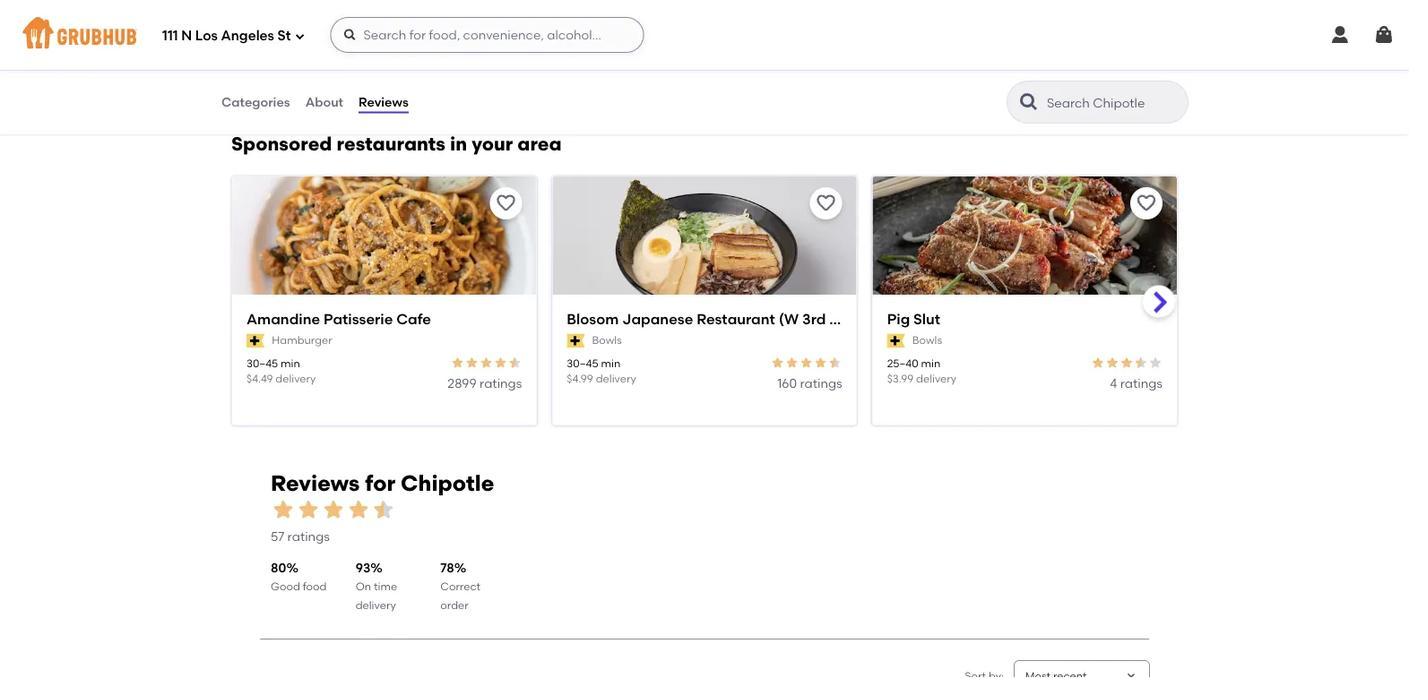 Task type: vqa. For each thing, say whether or not it's contained in the screenshot.
good
yes



Task type: locate. For each thing, give the bounding box(es) containing it.
save this restaurant image for restaurant
[[816, 193, 837, 214]]

2 30–45 from the left
[[567, 357, 599, 370]]

160
[[778, 376, 797, 391]]

1 horizontal spatial save this restaurant button
[[810, 187, 843, 219]]

reviews button
[[358, 70, 410, 135]]

save this restaurant button for cafe
[[490, 187, 522, 219]]

30–45 inside 30–45 min $4.99 delivery
[[567, 357, 599, 370]]

2 min from the left
[[601, 357, 621, 370]]

1 horizontal spatial save this restaurant image
[[816, 193, 837, 214]]

1 horizontal spatial subscription pass image
[[567, 334, 585, 348]]

1 horizontal spatial min
[[601, 357, 621, 370]]

1 min from the left
[[281, 357, 300, 370]]

3 min from the left
[[922, 357, 941, 370]]

1 vertical spatial reviews
[[271, 470, 360, 496]]

subscription pass image down blosom
[[567, 334, 585, 348]]

ratings
[[480, 376, 522, 391], [800, 376, 843, 391], [1121, 376, 1163, 391], [288, 529, 330, 544]]

1 bowls from the left
[[592, 334, 622, 347]]

pig slut link
[[888, 309, 1163, 329]]

0 horizontal spatial bowls
[[592, 334, 622, 347]]

57
[[271, 529, 285, 544]]

caret down icon image
[[1125, 669, 1139, 679]]

blosom japanese restaurant (w 3rd st) link
[[567, 309, 850, 329]]

30–45 min $4.49 delivery
[[247, 357, 316, 385]]

japanese
[[623, 310, 694, 328]]

2 horizontal spatial save this restaurant button
[[1131, 187, 1163, 219]]

blosom
[[567, 310, 619, 328]]

1 svg image from the left
[[1330, 24, 1352, 46]]

ratings for pig slut
[[1121, 376, 1163, 391]]

0 horizontal spatial svg image
[[1330, 24, 1352, 46]]

min for japanese
[[601, 357, 621, 370]]

delivery down time
[[356, 599, 396, 612]]

2 horizontal spatial save this restaurant image
[[1136, 193, 1158, 214]]

restaurant
[[697, 310, 776, 328]]

svg image
[[1330, 24, 1352, 46], [1374, 24, 1395, 46]]

Sort by: field
[[1026, 669, 1088, 679]]

categories
[[222, 94, 290, 110]]

pig
[[888, 310, 910, 328]]

93
[[356, 561, 371, 576]]

ratings for blosom japanese restaurant (w 3rd st)
[[800, 376, 843, 391]]

n
[[181, 28, 192, 44]]

min right 25–40
[[922, 357, 941, 370]]

delivery inside 93 on time delivery
[[356, 599, 396, 612]]

1 horizontal spatial bowls
[[913, 334, 943, 347]]

delivery for patisserie
[[276, 372, 316, 385]]

amandine
[[247, 310, 320, 328]]

0 horizontal spatial save this restaurant image
[[495, 193, 517, 214]]

subscription pass image for blosom
[[567, 334, 585, 348]]

$4.49
[[247, 372, 273, 385]]

save this restaurant button
[[490, 187, 522, 219], [810, 187, 843, 219], [1131, 187, 1163, 219]]

min down blosom
[[601, 357, 621, 370]]

delivery right $4.49
[[276, 372, 316, 385]]

30–45
[[247, 357, 278, 370], [567, 357, 599, 370]]

ratings right the 2899 in the left bottom of the page
[[480, 376, 522, 391]]

1 30–45 from the left
[[247, 357, 278, 370]]

delivery inside 30–45 min $4.99 delivery
[[596, 372, 637, 385]]

time
[[374, 581, 397, 594]]

min inside 25–40 min $3.99 delivery
[[922, 357, 941, 370]]

min down hamburger
[[281, 357, 300, 370]]

1 save this restaurant button from the left
[[490, 187, 522, 219]]

2899
[[448, 376, 477, 391]]

30–45 up $4.49
[[247, 357, 278, 370]]

delivery for slut
[[917, 372, 957, 385]]

reviews
[[359, 94, 409, 110], [271, 470, 360, 496]]

delivery inside 30–45 min $4.49 delivery
[[276, 372, 316, 385]]

2 save this restaurant image from the left
[[816, 193, 837, 214]]

min inside 30–45 min $4.99 delivery
[[601, 357, 621, 370]]

delivery right $4.99
[[596, 372, 637, 385]]

111 n los angeles st
[[162, 28, 291, 44]]

ratings right the 160 at the right bottom of page
[[800, 376, 843, 391]]

30–45 min $4.99 delivery
[[567, 357, 637, 385]]

30–45 inside 30–45 min $4.49 delivery
[[247, 357, 278, 370]]

delivery right $3.99
[[917, 372, 957, 385]]

30–45 for amandine
[[247, 357, 278, 370]]

about button
[[305, 70, 344, 135]]

delivery
[[276, 372, 316, 385], [596, 372, 637, 385], [917, 372, 957, 385], [356, 599, 396, 612]]

$3.99
[[888, 372, 914, 385]]

save this restaurant image
[[495, 193, 517, 214], [816, 193, 837, 214], [1136, 193, 1158, 214]]

about
[[306, 94, 344, 110]]

los
[[195, 28, 218, 44]]

0 horizontal spatial subscription pass image
[[247, 334, 265, 348]]

reviews inside button
[[359, 94, 409, 110]]

bowls down blosom
[[592, 334, 622, 347]]

2 save this restaurant button from the left
[[810, 187, 843, 219]]

amandine patisserie cafe link
[[247, 309, 522, 329]]

delivery inside 25–40 min $3.99 delivery
[[917, 372, 957, 385]]

subscription pass image down amandine
[[247, 334, 265, 348]]

star icon image
[[451, 356, 465, 370], [465, 356, 479, 370], [479, 356, 494, 370], [494, 356, 508, 370], [508, 356, 522, 370], [508, 356, 522, 370], [771, 356, 785, 370], [785, 356, 800, 370], [800, 356, 814, 370], [814, 356, 828, 370], [828, 356, 843, 370], [828, 356, 843, 370], [1091, 356, 1106, 370], [1106, 356, 1120, 370], [1120, 356, 1134, 370], [1134, 356, 1149, 370], [1134, 356, 1149, 370], [1149, 356, 1163, 370], [271, 498, 296, 523], [296, 498, 321, 523], [321, 498, 346, 523], [346, 498, 371, 523], [371, 498, 396, 523], [371, 498, 396, 523]]

1 horizontal spatial svg image
[[1374, 24, 1395, 46]]

save this restaurant image for cafe
[[495, 193, 517, 214]]

(w
[[779, 310, 799, 328]]

subscription pass image
[[247, 334, 265, 348], [567, 334, 585, 348]]

4
[[1111, 376, 1118, 391]]

78
[[441, 561, 455, 576]]

reviews up restaurants at the left
[[359, 94, 409, 110]]

order
[[441, 599, 469, 612]]

reviews up 57 ratings
[[271, 470, 360, 496]]

1 save this restaurant image from the left
[[495, 193, 517, 214]]

80 good food
[[271, 561, 327, 594]]

bowls
[[592, 334, 622, 347], [913, 334, 943, 347]]

3 save this restaurant button from the left
[[1131, 187, 1163, 219]]

1 horizontal spatial 30–45
[[567, 357, 599, 370]]

on
[[356, 581, 371, 594]]

Search for food, convenience, alcohol... search field
[[330, 17, 644, 53]]

1 subscription pass image from the left
[[247, 334, 265, 348]]

cafe
[[397, 310, 431, 328]]

svg image
[[343, 28, 357, 42], [295, 31, 305, 42]]

amandine patisserie cafe logo image
[[232, 176, 537, 327]]

0 vertical spatial reviews
[[359, 94, 409, 110]]

your
[[472, 132, 513, 155]]

0 horizontal spatial min
[[281, 357, 300, 370]]

2 horizontal spatial min
[[922, 357, 941, 370]]

0 horizontal spatial 30–45
[[247, 357, 278, 370]]

reviews for reviews for chipotle
[[271, 470, 360, 496]]

2 subscription pass image from the left
[[567, 334, 585, 348]]

25–40 min $3.99 delivery
[[888, 357, 957, 385]]

ratings right 4
[[1121, 376, 1163, 391]]

2 bowls from the left
[[913, 334, 943, 347]]

min
[[281, 357, 300, 370], [601, 357, 621, 370], [922, 357, 941, 370]]

160 ratings
[[778, 376, 843, 391]]

blosom japanese restaurant (w 3rd st)
[[567, 310, 850, 328]]

min inside 30–45 min $4.49 delivery
[[281, 357, 300, 370]]

food
[[303, 581, 327, 594]]

0 horizontal spatial save this restaurant button
[[490, 187, 522, 219]]

30–45 up $4.99
[[567, 357, 599, 370]]

search icon image
[[1019, 91, 1040, 113]]

2 svg image from the left
[[1374, 24, 1395, 46]]

3 save this restaurant image from the left
[[1136, 193, 1158, 214]]

bowls down slut
[[913, 334, 943, 347]]

area
[[518, 132, 562, 155]]

slut
[[914, 310, 941, 328]]

sponsored restaurants in your area
[[231, 132, 562, 155]]



Task type: describe. For each thing, give the bounding box(es) containing it.
$4.99
[[567, 372, 594, 385]]

reviews for chipotle
[[271, 470, 494, 496]]

categories button
[[221, 70, 291, 135]]

chipotle
[[401, 470, 494, 496]]

111
[[162, 28, 178, 44]]

93 on time delivery
[[356, 561, 397, 612]]

restaurants
[[337, 132, 446, 155]]

subscription pass image for amandine
[[247, 334, 265, 348]]

pig slut logo image
[[873, 176, 1178, 327]]

amandine patisserie cafe
[[247, 310, 431, 328]]

sponsored
[[231, 132, 332, 155]]

correct
[[441, 581, 481, 594]]

4 ratings
[[1111, 376, 1163, 391]]

30–45 for blosom
[[567, 357, 599, 370]]

bowls for japanese
[[592, 334, 622, 347]]

3rd
[[803, 310, 826, 328]]

for
[[365, 470, 396, 496]]

angeles
[[221, 28, 274, 44]]

min for patisserie
[[281, 357, 300, 370]]

in
[[450, 132, 467, 155]]

patisserie
[[324, 310, 393, 328]]

min for slut
[[922, 357, 941, 370]]

delivery for japanese
[[596, 372, 637, 385]]

good
[[271, 581, 300, 594]]

78 correct order
[[441, 561, 481, 612]]

57 ratings
[[271, 529, 330, 544]]

1 horizontal spatial svg image
[[343, 28, 357, 42]]

blosom japanese restaurant (w 3rd st) logo image
[[553, 176, 857, 327]]

main navigation navigation
[[0, 0, 1410, 70]]

bowls for slut
[[913, 334, 943, 347]]

st)
[[830, 310, 850, 328]]

25–40
[[888, 357, 919, 370]]

Search Chipotle search field
[[1046, 94, 1183, 111]]

pig slut
[[888, 310, 941, 328]]

0 horizontal spatial svg image
[[295, 31, 305, 42]]

st
[[278, 28, 291, 44]]

subscription pass image
[[888, 334, 906, 348]]

80
[[271, 561, 286, 576]]

reviews for reviews
[[359, 94, 409, 110]]

ratings for amandine patisserie cafe
[[480, 376, 522, 391]]

2899 ratings
[[448, 376, 522, 391]]

save this restaurant button for restaurant
[[810, 187, 843, 219]]

hamburger
[[272, 334, 332, 347]]

ratings right 57 at left bottom
[[288, 529, 330, 544]]



